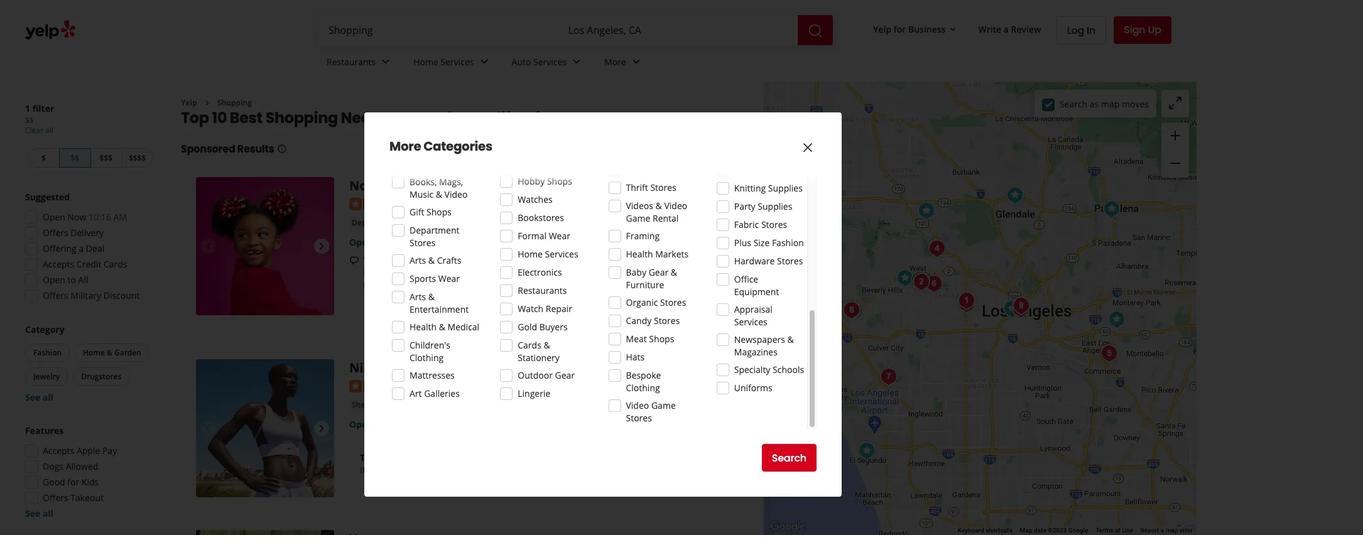 Task type: locate. For each thing, give the bounding box(es) containing it.
fashion down (189 reviews)
[[468, 217, 497, 228]]

1 horizontal spatial restaurants
[[518, 285, 567, 297]]

store
[[469, 254, 490, 266]]

men's clothing button for leftmost men's clothing link
[[403, 399, 464, 412]]

cards inside group
[[104, 258, 127, 270]]

next image for nike
[[314, 421, 329, 436]]

shoe stores link
[[349, 399, 398, 412]]

0 vertical spatial yelp
[[873, 23, 892, 35]]

the grove image
[[909, 269, 934, 294]]

2 do from the left
[[592, 266, 602, 278]]

24 chevron down v2 image inside the restaurants link
[[378, 54, 393, 69]]

1 see all from the top
[[25, 391, 53, 403]]

1 horizontal spatial a
[[1004, 23, 1009, 35]]

slideshow element
[[196, 177, 334, 316], [196, 359, 334, 498]]

offers
[[43, 227, 68, 239], [43, 290, 68, 302], [43, 492, 68, 504]]

to up almost
[[425, 254, 434, 266]]

24 chevron down v2 image inside auto services link
[[569, 54, 584, 69]]

write a review
[[979, 23, 1041, 35]]

google image
[[767, 519, 809, 535]]

angeles,
[[408, 108, 473, 128]]

$$ right $
[[71, 153, 79, 163]]

0 horizontal spatial video
[[445, 189, 468, 200]]

offers military discount
[[43, 290, 140, 302]]

nordstrom rack - los angeles image
[[196, 177, 334, 316]]

thrift
[[626, 182, 648, 194]]

men's clothing button up formal
[[505, 217, 566, 229]]

1 horizontal spatial cards
[[518, 339, 542, 351]]

home
[[414, 56, 439, 68], [518, 248, 543, 260], [83, 347, 105, 358]]

0 horizontal spatial i
[[529, 254, 531, 266]]

home inside button
[[83, 347, 105, 358]]

$$$
[[100, 153, 113, 163]]

2 see from the top
[[25, 508, 40, 520]]

24 chevron down v2 image for home services
[[477, 54, 492, 69]]

1 horizontal spatial home
[[414, 56, 439, 68]]

0 vertical spatial see
[[25, 391, 40, 403]]

health for health markets
[[626, 248, 653, 260]]

i left prefer
[[548, 266, 551, 278]]

2.9 star rating image
[[349, 380, 417, 393]]

fashion down "category"
[[33, 347, 62, 358]]

appraisal
[[734, 303, 773, 315]]

because
[[493, 254, 527, 266]]

2.9 (208 reviews)
[[422, 380, 491, 392]]

yelp left the business
[[873, 23, 892, 35]]

delivery
[[71, 227, 104, 239]]

stationery
[[518, 352, 560, 364]]

1 vertical spatial home
[[518, 248, 543, 260]]

1 see from the top
[[25, 391, 40, 403]]

search as map moves
[[1060, 98, 1149, 110]]

24 chevron down v2 image for auto services
[[569, 54, 584, 69]]

0 horizontal spatial restaurants
[[327, 56, 376, 68]]

actually
[[371, 254, 402, 266]]

wear down crafts
[[438, 273, 460, 285]]

1 vertical spatial accepts
[[43, 445, 74, 457]]

2 24 chevron down v2 image from the left
[[569, 54, 584, 69]]

1 horizontal spatial 24 chevron down v2 image
[[569, 54, 584, 69]]

open to all
[[43, 274, 88, 286]]

medical
[[448, 321, 480, 333]]

knitting
[[734, 182, 766, 194]]

arts inside arts & entertainment
[[410, 291, 426, 303]]

sports wear down 2.9 (208 reviews)
[[472, 400, 517, 411]]

shops down the candy stores
[[649, 333, 674, 345]]

open left all at left bottom
[[43, 274, 65, 286]]

0 horizontal spatial grove
[[408, 359, 445, 376]]

days.
[[527, 465, 548, 477]]

2 next image from the top
[[314, 421, 329, 436]]

angeles
[[487, 177, 536, 194]]

0 vertical spatial home
[[414, 56, 439, 68]]

watches
[[518, 194, 553, 205]]

open down suggested
[[43, 211, 65, 223]]

sports wear inside "more categories" dialog
[[410, 273, 460, 285]]

24 chevron down v2 image inside more link
[[629, 54, 644, 69]]

home for home services link
[[414, 56, 439, 68]]

& for newspapers & magazines
[[788, 334, 794, 346]]

services up angeles,
[[441, 56, 474, 68]]

1 vertical spatial fashion
[[772, 237, 804, 249]]

plus down fabric on the top right
[[734, 237, 751, 249]]

error
[[1180, 527, 1193, 534]]

1 next image from the top
[[314, 239, 329, 254]]

open for now
[[43, 211, 65, 223]]

& inside 'books, mags, music & video'
[[436, 189, 442, 200]]

yelp inside button
[[873, 23, 892, 35]]

$$ down 1
[[25, 115, 34, 126]]

plus size fashion button
[[431, 217, 500, 229]]

koreatown plaza image
[[954, 288, 979, 313]]

0 vertical spatial next image
[[314, 239, 329, 254]]

accepts down offering
[[43, 258, 74, 270]]

2 horizontal spatial home
[[518, 248, 543, 260]]

home up angeles,
[[414, 56, 439, 68]]

supplies down knitting supplies
[[758, 200, 793, 212]]

cards up stationery
[[518, 339, 542, 351]]

home services up angeles,
[[414, 56, 474, 68]]

see all button down good
[[25, 508, 53, 520]]

stores inside button
[[372, 400, 396, 411]]

0 horizontal spatial 24 chevron down v2 image
[[378, 54, 393, 69]]

grove up 2.9
[[408, 359, 445, 376]]

clothing down "bespoke"
[[626, 382, 660, 394]]

formal
[[518, 230, 547, 242]]

near
[[341, 108, 377, 128]]

to down completely
[[581, 266, 589, 278]]

1 horizontal spatial game
[[652, 400, 676, 412]]

shopping right 16 chevron right v2 "icon"
[[217, 97, 252, 108]]

beverly
[[571, 217, 601, 229]]

game inside videos & video game rental
[[626, 212, 651, 224]]

gear inside baby gear & furniture
[[649, 266, 669, 278]]

keyboard shortcuts
[[958, 527, 1013, 534]]

&
[[436, 189, 442, 200], [656, 200, 662, 212], [428, 254, 435, 266], [671, 266, 677, 278], [428, 291, 435, 303], [439, 321, 445, 333], [788, 334, 794, 346], [544, 339, 550, 351], [107, 347, 112, 358]]

0 vertical spatial $$
[[25, 115, 34, 126]]

None search field
[[319, 15, 836, 45]]

1 vertical spatial sports
[[472, 400, 496, 411]]

& inside button
[[107, 347, 112, 358]]

0 horizontal spatial $$
[[25, 115, 34, 126]]

do down 'exhausted'
[[592, 266, 602, 278]]

1 vertical spatial plus size fashion
[[734, 237, 804, 249]]

reviews) up plus size fashion link
[[457, 198, 491, 209]]

0 vertical spatial plus size fashion
[[434, 217, 497, 228]]

fashion up hardware stores
[[772, 237, 804, 249]]

1 vertical spatial reviews)
[[457, 380, 491, 392]]

1 vertical spatial offers
[[43, 290, 68, 302]]

3.0
[[422, 198, 435, 209]]

terms
[[1096, 527, 1114, 534]]

1 horizontal spatial 24 chevron down v2 image
[[629, 54, 644, 69]]

dogs allowed
[[43, 461, 98, 473]]

to inside try our new gear irl if it's not meant to be, return it within 60 days.
[[426, 465, 434, 477]]

1 accepts from the top
[[43, 258, 74, 270]]

to left all at left bottom
[[68, 274, 76, 286]]

0 horizontal spatial yelp
[[181, 97, 197, 108]]

for up offers takeout
[[67, 476, 79, 488]]

0 horizontal spatial plus
[[434, 217, 449, 228]]

do up more
[[396, 266, 406, 278]]

0 vertical spatial shops
[[547, 175, 572, 187]]

arts up entertainment
[[410, 291, 426, 303]]

westfield culver city image
[[876, 364, 901, 389]]

report a map error link
[[1141, 527, 1193, 534]]

2 arts from the top
[[410, 291, 426, 303]]

size inside button
[[451, 217, 466, 228]]

more link
[[594, 45, 654, 82]]

0 vertical spatial home services
[[414, 56, 474, 68]]

gold
[[518, 321, 537, 333]]

0 horizontal spatial gear
[[418, 452, 439, 464]]

plus down (189
[[434, 217, 449, 228]]

more categories dialog
[[0, 0, 1363, 535]]

shops right "hobby"
[[547, 175, 572, 187]]

1 vertical spatial for
[[67, 476, 79, 488]]

department down 3 star rating image
[[352, 217, 398, 228]]

department stores link
[[349, 217, 426, 229]]

it left within
[[480, 465, 485, 477]]

a left deal
[[79, 243, 84, 254]]

sports
[[410, 273, 436, 285], [472, 400, 496, 411]]

not
[[381, 465, 395, 477]]

try our new gear irl if it's not meant to be, return it within 60 days.
[[360, 452, 548, 477]]

2 horizontal spatial of
[[1115, 527, 1121, 534]]

1 reviews) from the top
[[457, 198, 491, 209]]

plus inside "more categories" dialog
[[734, 237, 751, 249]]

offers for offers delivery
[[43, 227, 68, 239]]

more for more
[[604, 56, 626, 68]]

2 horizontal spatial gear
[[649, 266, 669, 278]]

fashion button
[[25, 344, 70, 363]]

get directions
[[643, 308, 712, 322]]

& for arts & entertainment
[[428, 291, 435, 303]]

supplies up party supplies
[[768, 182, 803, 194]]

& for cards & stationery
[[544, 339, 550, 351]]

1 24 chevron down v2 image from the left
[[378, 54, 393, 69]]

it left the 'at'
[[627, 266, 632, 278]]

1 horizontal spatial do
[[592, 266, 602, 278]]

plus size fashion down (189 reviews)
[[434, 217, 497, 228]]

i right so
[[699, 254, 701, 266]]

1 horizontal spatial it
[[627, 266, 632, 278]]

department inside "more categories" dialog
[[410, 224, 460, 236]]

search for search as map moves
[[1060, 98, 1088, 110]]

1 offers from the top
[[43, 227, 68, 239]]

& for videos & video game rental
[[656, 200, 662, 212]]

group containing suggested
[[21, 191, 156, 306]]

wear left the fairfax
[[498, 400, 517, 411]]

2 horizontal spatial a
[[1161, 527, 1164, 534]]

yelp for yelp for business
[[873, 23, 892, 35]]

more
[[604, 56, 626, 68], [390, 138, 421, 155]]

books, mags, music & video
[[410, 176, 468, 200]]

2 vertical spatial shops
[[649, 333, 674, 345]]

home up drugstores
[[83, 347, 105, 358]]

1 horizontal spatial map
[[1166, 527, 1178, 534]]

video inside "video game stores"
[[626, 400, 649, 412]]

bespoke
[[626, 369, 661, 381]]

open up "i
[[349, 236, 373, 248]]

nike the grove image
[[907, 267, 932, 292]]

do inside online. i prefer to do all of it at nordstromrack (or…"
[[592, 266, 602, 278]]

accepts up the dogs
[[43, 445, 74, 457]]

& inside arts & entertainment
[[428, 291, 435, 303]]

stores inside button
[[400, 217, 424, 228]]

3 offers from the top
[[43, 492, 68, 504]]

9:00
[[396, 236, 413, 248]]

0 vertical spatial size
[[451, 217, 466, 228]]

1 vertical spatial see all button
[[25, 508, 53, 520]]

1 vertical spatial size
[[754, 237, 770, 249]]

a right write
[[1004, 23, 1009, 35]]

sign
[[1124, 23, 1146, 37]]

electronics
[[518, 266, 562, 278]]

1 vertical spatial $$
[[71, 153, 79, 163]]

video down mags, on the left top of page
[[445, 189, 468, 200]]

0 horizontal spatial department
[[352, 217, 398, 228]]

see all
[[25, 391, 53, 403], [25, 508, 53, 520]]

0 vertical spatial previous image
[[201, 239, 216, 254]]

search inside search button
[[772, 451, 807, 465]]

los right -
[[463, 177, 484, 194]]

16 speech v2 image
[[349, 256, 359, 266]]

0 vertical spatial los
[[380, 108, 405, 128]]

& inside 'newspapers & magazines'
[[788, 334, 794, 346]]

2 see all button from the top
[[25, 508, 53, 520]]

24 chevron down v2 image
[[378, 54, 393, 69], [629, 54, 644, 69]]

frocks & rocks image
[[854, 438, 879, 463]]

0 vertical spatial men's clothing link
[[505, 217, 566, 229]]

do
[[396, 266, 406, 278], [592, 266, 602, 278]]

macy's image
[[999, 296, 1025, 321]]

clothing
[[532, 217, 563, 228], [410, 352, 444, 364], [626, 382, 660, 394], [430, 400, 462, 411]]

1 horizontal spatial plus
[[734, 237, 751, 249]]

3 star rating image
[[349, 198, 417, 211]]

see all down good
[[25, 508, 53, 520]]

video up rental at left
[[664, 200, 688, 212]]

0 vertical spatial accepts
[[43, 258, 74, 270]]

more inside "more categories" dialog
[[390, 138, 421, 155]]

gear down the
[[649, 266, 669, 278]]

offers down good
[[43, 492, 68, 504]]

discount
[[103, 290, 140, 302]]

2 vertical spatial fashion
[[33, 347, 62, 358]]

0 horizontal spatial shops
[[427, 206, 452, 218]]

supplies for party supplies
[[758, 200, 793, 212]]

home down formal
[[518, 248, 543, 260]]

1 horizontal spatial size
[[754, 237, 770, 249]]

1 vertical spatial arts
[[410, 291, 426, 303]]

sports wear down arts & crafts
[[410, 273, 460, 285]]

department stores up arts & crafts
[[410, 224, 460, 249]]

1 horizontal spatial shops
[[547, 175, 572, 187]]

game down bespoke clothing at the bottom of the page
[[652, 400, 676, 412]]

1 horizontal spatial $$
[[71, 153, 79, 163]]

it inside try our new gear irl if it's not meant to be, return it within 60 days.
[[480, 465, 485, 477]]

children's
[[410, 339, 451, 351]]

home inside business categories element
[[414, 56, 439, 68]]

1 24 chevron down v2 image from the left
[[477, 54, 492, 69]]

2 vertical spatial offers
[[43, 492, 68, 504]]

$$ button
[[59, 148, 91, 168]]

0 horizontal spatial men's clothing
[[406, 400, 462, 411]]

1 horizontal spatial home services
[[518, 248, 578, 260]]

2 accepts from the top
[[43, 445, 74, 457]]

wear inside button
[[498, 400, 517, 411]]

more categories
[[390, 138, 492, 155]]

0 horizontal spatial plus size fashion
[[434, 217, 497, 228]]

offers for offers military discount
[[43, 290, 68, 302]]

offers up offering
[[43, 227, 68, 239]]

offers down open to all
[[43, 290, 68, 302]]

of left use
[[1115, 527, 1121, 534]]

it inside online. i prefer to do all of it at nordstromrack (or…"
[[627, 266, 632, 278]]

1 vertical spatial sports wear
[[472, 400, 517, 411]]

5.11 tactical image
[[996, 522, 1021, 535]]

1 slideshow element from the top
[[196, 177, 334, 316]]

map region
[[652, 32, 1295, 535]]

1 do from the left
[[396, 266, 406, 278]]

& inside videos & video game rental
[[656, 200, 662, 212]]

group
[[1162, 123, 1189, 178], [21, 191, 156, 306], [23, 324, 156, 404], [21, 425, 156, 520]]

men's clothing up formal
[[507, 217, 563, 228]]

until
[[375, 236, 394, 248]]

0 horizontal spatial do
[[396, 266, 406, 278]]

1 vertical spatial search
[[772, 451, 807, 465]]

services inside auto services link
[[533, 56, 567, 68]]

of inside online. i prefer to do all of it at nordstromrack (or…"
[[616, 266, 625, 278]]

top 10 best shopping near los angeles, california
[[181, 108, 550, 128]]

auto
[[512, 56, 531, 68]]

report
[[1141, 527, 1159, 534]]

men's clothing button down 2.9
[[403, 399, 464, 412]]

clothing inside "children's clothing"
[[410, 352, 444, 364]]

0 vertical spatial men's clothing button
[[505, 217, 566, 229]]

men's clothing link up formal
[[505, 217, 566, 229]]

0 vertical spatial more
[[604, 56, 626, 68]]

all right clear
[[45, 125, 53, 136]]

it
[[627, 266, 632, 278], [480, 465, 485, 477]]

close image
[[801, 140, 816, 155]]

clothing down the children's
[[410, 352, 444, 364]]

2 vertical spatial a
[[1161, 527, 1164, 534]]

10:16
[[89, 211, 111, 223]]

nike
[[349, 359, 379, 376]]

men's down art
[[406, 400, 428, 411]]

1 arts from the top
[[410, 254, 426, 266]]

map for error
[[1166, 527, 1178, 534]]

game down videos
[[626, 212, 651, 224]]

24 chevron down v2 image
[[477, 54, 492, 69], [569, 54, 584, 69]]

2 slideshow element from the top
[[196, 359, 334, 498]]

shops for hobby shops
[[547, 175, 572, 187]]

office equipment
[[734, 273, 779, 298]]

& for arts & crafts
[[428, 254, 435, 266]]

nordstrom
[[349, 177, 419, 194]]

2 previous image from the top
[[201, 421, 216, 436]]

all inside online. i prefer to do all of it at nordstromrack (or…"
[[605, 266, 614, 278]]

24 chevron down v2 image for restaurants
[[378, 54, 393, 69]]

services right auto
[[533, 56, 567, 68]]

men's clothing link down 2.9
[[403, 399, 464, 412]]

wear down bookstores
[[549, 230, 571, 242]]

map right as
[[1101, 98, 1120, 110]]

0 vertical spatial wear
[[549, 230, 571, 242]]

shopping up 16 info v2 icon
[[266, 108, 338, 128]]

0 horizontal spatial size
[[451, 217, 466, 228]]

all down jewelry button
[[43, 391, 53, 403]]

health up the children's
[[410, 321, 437, 333]]

2 offers from the top
[[43, 290, 68, 302]]

to left be,
[[426, 465, 434, 477]]

accepts for accepts apple pay
[[43, 445, 74, 457]]

arts up almost
[[410, 254, 426, 266]]

16 chevron down v2 image
[[948, 24, 958, 34]]

all down 'exhausted'
[[605, 266, 614, 278]]

for inside the yelp for business button
[[894, 23, 906, 35]]

video inside videos & video game rental
[[664, 200, 688, 212]]

for for business
[[894, 23, 906, 35]]

department stores
[[352, 217, 424, 228], [410, 224, 460, 249]]

2 horizontal spatial video
[[664, 200, 688, 212]]

0 horizontal spatial men's clothing link
[[403, 399, 464, 412]]

stores inside the department stores
[[410, 237, 436, 249]]

newspapers & magazines
[[734, 334, 794, 358]]

next image for nordstrom
[[314, 239, 329, 254]]

1 horizontal spatial of
[[616, 266, 625, 278]]

0 vertical spatial sports wear
[[410, 273, 460, 285]]

services down appraisal
[[734, 316, 768, 328]]

garden
[[114, 347, 141, 358]]

1 horizontal spatial wear
[[498, 400, 517, 411]]

clothing down galleries
[[430, 400, 462, 411]]

& inside cards & stationery
[[544, 339, 550, 351]]

i inside online. i prefer to do all of it at nordstromrack (or…"
[[548, 266, 551, 278]]

men's clothing button for men's clothing link to the top
[[505, 217, 566, 229]]

& for home & garden
[[107, 347, 112, 358]]

24 chevron down v2 image inside home services link
[[477, 54, 492, 69]]

1 vertical spatial see all
[[25, 508, 53, 520]]

nike the grove link
[[349, 359, 445, 376]]

gift
[[410, 206, 424, 218]]

sports down 2.9 (208 reviews)
[[472, 400, 496, 411]]

plus size fashion inside button
[[434, 217, 497, 228]]

watch
[[518, 303, 544, 315]]

1 vertical spatial it
[[480, 465, 485, 477]]

data
[[1034, 527, 1047, 534]]

restaurants inside business categories element
[[327, 56, 376, 68]]

1 see all button from the top
[[25, 391, 53, 403]]

0 horizontal spatial more
[[390, 138, 421, 155]]

prefer
[[553, 266, 579, 278]]

$$ inside 1 filter $$ clear all
[[25, 115, 34, 126]]

directions
[[663, 308, 712, 322]]

yelp left 16 chevron right v2 "icon"
[[181, 97, 197, 108]]

24 chevron down v2 image for more
[[629, 54, 644, 69]]

uniforms
[[734, 382, 773, 394]]

grand central market image
[[1009, 293, 1034, 318]]

0 horizontal spatial sports
[[410, 273, 436, 285]]

gear up be,
[[418, 452, 439, 464]]

1 horizontal spatial department
[[410, 224, 460, 236]]

shopping
[[217, 97, 252, 108], [266, 108, 338, 128]]

rental
[[653, 212, 679, 224]]

0 horizontal spatial of
[[450, 266, 459, 278]]

0 horizontal spatial map
[[1101, 98, 1120, 110]]

0 vertical spatial game
[[626, 212, 651, 224]]

video down bespoke clothing at the bottom of the page
[[626, 400, 649, 412]]

exhausted
[[596, 254, 639, 266]]

sports down hate
[[410, 273, 436, 285]]

1 vertical spatial shops
[[427, 206, 452, 218]]

1 previous image from the top
[[201, 239, 216, 254]]

department up pm
[[410, 224, 460, 236]]

next image
[[314, 239, 329, 254], [314, 421, 329, 436]]

1 vertical spatial gear
[[555, 369, 575, 381]]

for left the business
[[894, 23, 906, 35]]

hobby
[[518, 175, 545, 187]]

map left error
[[1166, 527, 1178, 534]]

all down shop at the top
[[439, 266, 448, 278]]

a for offering
[[79, 243, 84, 254]]

2 horizontal spatial fashion
[[772, 237, 804, 249]]

1 vertical spatial map
[[1166, 527, 1178, 534]]

of left my
[[450, 266, 459, 278]]

0 horizontal spatial sports wear
[[410, 273, 460, 285]]

all inside in store because i get completely exhausted by the end so i instead do almost all of my
[[439, 266, 448, 278]]

fashion inside button
[[33, 347, 62, 358]]

16 info v2 image
[[277, 144, 287, 154]]

1 vertical spatial slideshow element
[[196, 359, 334, 498]]

size down fabric stores
[[754, 237, 770, 249]]

appraisal services
[[734, 303, 773, 328]]

see for category
[[25, 391, 40, 403]]

more inside more link
[[604, 56, 626, 68]]

0 horizontal spatial a
[[79, 243, 84, 254]]

see all button down jewelry button
[[25, 391, 53, 403]]

los right near
[[380, 108, 405, 128]]

0 horizontal spatial search
[[772, 451, 807, 465]]

0 vertical spatial fashion
[[468, 217, 497, 228]]

home inside "more categories" dialog
[[518, 248, 543, 260]]

(189 reviews)
[[437, 198, 491, 209]]

of down 'exhausted'
[[616, 266, 625, 278]]

24 chevron down v2 image left auto
[[477, 54, 492, 69]]

google
[[1069, 527, 1089, 534]]

0 horizontal spatial home services
[[414, 56, 474, 68]]

wear
[[549, 230, 571, 242], [438, 273, 460, 285], [498, 400, 517, 411]]

1 vertical spatial wear
[[438, 273, 460, 285]]

drugstores button
[[73, 368, 130, 386]]

search for search
[[772, 451, 807, 465]]

2 24 chevron down v2 image from the left
[[629, 54, 644, 69]]

department stores down 3 star rating image
[[352, 217, 424, 228]]

2 see all from the top
[[25, 508, 53, 520]]

health up the 'at'
[[626, 248, 653, 260]]

1 vertical spatial more
[[390, 138, 421, 155]]

map data ©2023 google
[[1020, 527, 1089, 534]]

department stores inside department stores button
[[352, 217, 424, 228]]

reviews) right (208
[[457, 380, 491, 392]]

to inside online. i prefer to do all of it at nordstromrack (or…"
[[581, 266, 589, 278]]

previous image
[[201, 239, 216, 254], [201, 421, 216, 436]]

a for report
[[1161, 527, 1164, 534]]

offering
[[43, 243, 77, 254]]

restaurants down electronics at the left of the page
[[518, 285, 567, 297]]

1 horizontal spatial gear
[[555, 369, 575, 381]]

arts for arts & crafts
[[410, 254, 426, 266]]

1 horizontal spatial los
[[463, 177, 484, 194]]

zoom out image
[[1168, 156, 1183, 171]]

0 vertical spatial men's clothing
[[507, 217, 563, 228]]



Task type: describe. For each thing, give the bounding box(es) containing it.
map
[[1020, 527, 1033, 534]]

videos
[[626, 200, 653, 212]]

"i
[[363, 254, 369, 266]]

2 reviews) from the top
[[457, 380, 491, 392]]

search button
[[762, 444, 817, 472]]

home for the home & garden button on the left bottom
[[83, 347, 105, 358]]

0 horizontal spatial shopping
[[217, 97, 252, 108]]

previous image for nordstrom rack - los angeles
[[201, 239, 216, 254]]

all inside 1 filter $$ clear all
[[45, 125, 53, 136]]

cards inside cards & stationery
[[518, 339, 542, 351]]

see for features
[[25, 508, 40, 520]]

terms of use link
[[1096, 527, 1133, 534]]

business categories element
[[317, 45, 1172, 82]]

see all button for category
[[25, 391, 53, 403]]

within
[[487, 465, 513, 477]]

our
[[376, 452, 393, 464]]

fashion inside "more categories" dialog
[[772, 237, 804, 249]]

plus size fashion inside "more categories" dialog
[[734, 237, 804, 249]]

$$ inside button
[[71, 153, 79, 163]]

3.0 link
[[422, 196, 435, 210]]

koreatown galleria image
[[954, 291, 979, 316]]

sports inside button
[[472, 400, 496, 411]]

ovation hollywood image
[[925, 236, 950, 261]]

-
[[455, 177, 459, 194]]

organic stores
[[626, 297, 686, 309]]

a for write
[[1004, 23, 1009, 35]]

online.
[[518, 266, 546, 278]]

write a review link
[[974, 18, 1046, 41]]

department stores inside "more categories" dialog
[[410, 224, 460, 249]]

in store because i get completely exhausted by the end so i instead do almost all of my
[[363, 254, 701, 278]]

health markets
[[626, 248, 689, 260]]

books,
[[410, 176, 437, 188]]

offering a deal
[[43, 243, 104, 254]]

bookstores
[[518, 212, 564, 224]]

supplies for knitting supplies
[[768, 182, 803, 194]]

as
[[1090, 98, 1099, 110]]

yelp for yelp link
[[181, 97, 197, 108]]

accepts for accepts credit cards
[[43, 258, 74, 270]]

size inside "more categories" dialog
[[754, 237, 770, 249]]

clear
[[25, 125, 43, 136]]

slideshow element for nike
[[196, 359, 334, 498]]

log in
[[1067, 23, 1096, 37]]

of inside in store because i get completely exhausted by the end so i instead do almost all of my
[[450, 266, 459, 278]]

department inside button
[[352, 217, 398, 228]]

shop
[[436, 254, 457, 266]]

services inside appraisal services
[[734, 316, 768, 328]]

home & garden button
[[75, 344, 149, 363]]

if
[[360, 465, 365, 477]]

60
[[515, 465, 525, 477]]

bespoke clothing
[[626, 369, 661, 394]]

(189
[[437, 198, 455, 209]]

gear for outdoor
[[555, 369, 575, 381]]

(189 reviews) link
[[437, 196, 491, 210]]

services up prefer
[[545, 248, 578, 260]]

video game stores
[[626, 400, 676, 424]]

shortcuts
[[986, 527, 1013, 534]]

children's clothing
[[410, 339, 451, 364]]

group containing features
[[21, 425, 156, 520]]

video inside 'books, mags, music & video'
[[445, 189, 468, 200]]

vans image
[[1104, 307, 1129, 332]]

sports inside "more categories" dialog
[[410, 273, 436, 285]]

japanla image
[[921, 271, 947, 296]]

knitting supplies
[[734, 182, 803, 194]]

shops for meat shops
[[649, 333, 674, 345]]

0 horizontal spatial wear
[[438, 273, 460, 285]]

open down the shoe
[[349, 419, 373, 431]]

nike the grove
[[349, 359, 445, 376]]

& inside baby gear & furniture
[[671, 266, 677, 278]]

gear inside try our new gear irl if it's not meant to be, return it within 60 days.
[[418, 452, 439, 464]]

beverly grove
[[571, 217, 628, 229]]

now
[[68, 211, 86, 223]]

kids
[[82, 476, 99, 488]]

clear all link
[[25, 125, 53, 136]]

expand map image
[[1168, 95, 1183, 111]]

be,
[[437, 465, 449, 477]]

at
[[634, 266, 642, 278]]

so
[[687, 254, 697, 266]]

pm
[[416, 236, 429, 248]]

my
[[461, 266, 474, 278]]

16 chevron right v2 image
[[202, 98, 212, 108]]

report a map error
[[1141, 527, 1193, 534]]

slideshow element for nordstrom
[[196, 177, 334, 316]]

1 vertical spatial men's
[[406, 400, 428, 411]]

open for to
[[43, 274, 65, 286]]

specialty schools
[[734, 364, 804, 376]]

2 horizontal spatial i
[[699, 254, 701, 266]]

framing
[[626, 230, 660, 242]]

the los angeles sock market at universal studios city walk image
[[914, 198, 939, 223]]

gear for baby
[[649, 266, 669, 278]]

shoe stores button
[[349, 399, 398, 412]]

see all for category
[[25, 391, 53, 403]]

1 horizontal spatial men's clothing
[[507, 217, 563, 228]]

candy stores
[[626, 315, 680, 327]]

more link
[[387, 279, 410, 291]]

restaurants inside "more categories" dialog
[[518, 285, 567, 297]]

mags,
[[439, 176, 463, 188]]

see all for features
[[25, 508, 53, 520]]

crafts
[[437, 254, 461, 266]]

cosiani image
[[1003, 183, 1028, 208]]

& for health & medical
[[439, 321, 445, 333]]

category
[[25, 324, 64, 336]]

home services inside business categories element
[[414, 56, 474, 68]]

the last bookstore image
[[1008, 296, 1033, 321]]

review
[[1011, 23, 1041, 35]]

magazines
[[734, 346, 778, 358]]

see all button for features
[[25, 508, 53, 520]]

clothing inside bespoke clothing
[[626, 382, 660, 394]]

home services inside "more categories" dialog
[[518, 248, 578, 260]]

galleries
[[424, 388, 460, 400]]

shops for gift shops
[[427, 206, 452, 218]]

©2023
[[1048, 527, 1067, 534]]

nordstrom rack - los angeles image
[[893, 265, 918, 291]]

baby gear & furniture
[[626, 266, 677, 291]]

jewelry
[[33, 371, 60, 382]]

jewelry button
[[25, 368, 68, 386]]

stores inside "video game stores"
[[626, 412, 652, 424]]

music
[[410, 189, 434, 200]]

1 vertical spatial los
[[463, 177, 484, 194]]

reviews) inside "link"
[[457, 198, 491, 209]]

trove image
[[839, 298, 864, 323]]

more for more categories
[[390, 138, 421, 155]]

keyboard shortcuts button
[[958, 527, 1013, 535]]

get
[[534, 254, 547, 266]]

shoe stores
[[352, 400, 396, 411]]

try
[[360, 452, 374, 464]]

sports wear link
[[469, 399, 520, 412]]

nike the grove image
[[196, 359, 334, 498]]

watch repair
[[518, 303, 572, 315]]

sports wear inside sports wear button
[[472, 400, 517, 411]]

1 filter $$ clear all
[[25, 102, 54, 136]]

group containing category
[[23, 324, 156, 404]]

search image
[[808, 23, 823, 38]]

zoom in image
[[1168, 128, 1183, 143]]

all down offers takeout
[[43, 508, 53, 520]]

categories
[[424, 138, 492, 155]]

shoe
[[352, 400, 370, 411]]

1
[[25, 102, 30, 114]]

previous image for nike the grove
[[201, 421, 216, 436]]

plus inside the plus size fashion button
[[434, 217, 449, 228]]

0 vertical spatial grove
[[603, 217, 628, 229]]

arts for arts & entertainment
[[410, 291, 426, 303]]

1 horizontal spatial shopping
[[266, 108, 338, 128]]

deal
[[86, 243, 104, 254]]

citadel outlets image
[[1097, 341, 1122, 366]]

for for kids
[[67, 476, 79, 488]]

fairfax
[[525, 400, 553, 412]]

services inside home services link
[[441, 56, 474, 68]]

clothing up formal wear
[[532, 217, 563, 228]]

do inside in store because i get completely exhausted by the end so i instead do almost all of my
[[396, 266, 406, 278]]

fashion inside button
[[468, 217, 497, 228]]

1 horizontal spatial men's
[[507, 217, 530, 228]]

$$$$
[[129, 153, 146, 163]]

get
[[643, 308, 660, 322]]

log in link
[[1057, 16, 1107, 44]]

game inside "video game stores"
[[652, 400, 676, 412]]

auto services link
[[502, 45, 594, 82]]

mattresses
[[410, 369, 455, 381]]

new
[[395, 452, 415, 464]]

map for moves
[[1101, 98, 1120, 110]]

open for until
[[349, 236, 373, 248]]

april blooms boutique image
[[1099, 196, 1124, 221]]

2 horizontal spatial wear
[[549, 230, 571, 242]]

health for health & medical
[[410, 321, 437, 333]]

return
[[451, 465, 477, 477]]

(or…"
[[363, 279, 385, 291]]

art
[[410, 388, 422, 400]]

offers for offers takeout
[[43, 492, 68, 504]]

hobby shops
[[518, 175, 572, 187]]

gift shops
[[410, 206, 452, 218]]

$ button
[[28, 148, 59, 168]]

shopping link
[[217, 97, 252, 108]]



Task type: vqa. For each thing, say whether or not it's contained in the screenshot.
The Women-Owned & Operated
no



